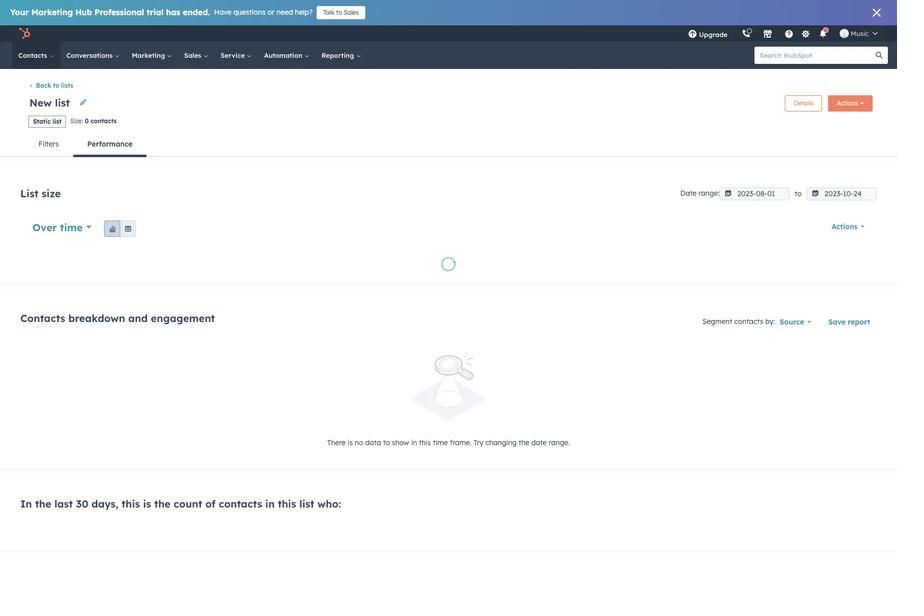 Task type: locate. For each thing, give the bounding box(es) containing it.
segment contacts by:
[[703, 317, 775, 326]]

menu
[[681, 25, 885, 42]]

sales left service on the left top of page
[[184, 51, 203, 59]]

2 horizontal spatial contacts
[[734, 317, 764, 326]]

0 horizontal spatial in
[[265, 498, 275, 510]]

has
[[166, 7, 180, 17]]

this left who:
[[278, 498, 296, 510]]

2 yyyy-mm-dd text field from the left
[[807, 188, 877, 200]]

page section element
[[0, 69, 897, 157]]

2 vertical spatial contacts
[[219, 498, 262, 510]]

actions button
[[828, 95, 873, 112], [832, 219, 865, 234]]

over time button
[[32, 220, 92, 235]]

0 vertical spatial actions button
[[828, 95, 873, 112]]

actions button inside banner
[[828, 95, 873, 112]]

marketing down trial
[[132, 51, 167, 59]]

contacts for contacts
[[18, 51, 49, 59]]

contacts for contacts breakdown and engagement
[[20, 312, 65, 325]]

0 horizontal spatial list
[[53, 118, 62, 125]]

date
[[531, 438, 547, 447]]

contacts right 0
[[91, 117, 117, 125]]

size: 0 contacts
[[70, 117, 117, 125]]

actions inside banner
[[837, 99, 858, 107]]

date
[[680, 189, 697, 198]]

greg robinson image
[[840, 29, 849, 38]]

0
[[85, 117, 89, 125]]

0 vertical spatial contacts
[[91, 117, 117, 125]]

marketing left hub on the top of page
[[31, 7, 73, 17]]

list size
[[20, 187, 61, 200]]

calling icon image
[[742, 29, 751, 39]]

0 horizontal spatial yyyy-mm-dd text field
[[720, 188, 790, 200]]

your
[[10, 7, 29, 17]]

settings image
[[801, 30, 811, 39]]

service link
[[214, 42, 258, 69]]

30
[[76, 498, 88, 510]]

contacts
[[18, 51, 49, 59], [20, 312, 65, 325]]

menu containing music
[[681, 25, 885, 42]]

list left who:
[[299, 498, 314, 510]]

the right in
[[35, 498, 51, 510]]

1 vertical spatial actions
[[832, 222, 858, 231]]

navigation
[[24, 132, 873, 157]]

0 horizontal spatial is
[[143, 498, 151, 510]]

contacts inside page section element
[[91, 117, 117, 125]]

actions for the bottommost "actions" popup button
[[832, 222, 858, 231]]

time
[[60, 221, 83, 234], [433, 438, 448, 447]]

engagement
[[151, 312, 215, 325]]

size
[[42, 187, 61, 200]]

1 vertical spatial contacts
[[734, 317, 764, 326]]

help image
[[784, 30, 794, 39]]

show
[[392, 438, 409, 447]]

this right show
[[419, 438, 431, 447]]

0 vertical spatial actions
[[837, 99, 858, 107]]

is
[[348, 438, 353, 447], [143, 498, 151, 510]]

report
[[848, 317, 870, 327]]

1 vertical spatial sales
[[184, 51, 203, 59]]

list
[[53, 118, 62, 125], [299, 498, 314, 510]]

banner containing details
[[24, 92, 873, 115]]

0 vertical spatial sales
[[344, 9, 359, 16]]

hubspot link
[[12, 27, 38, 40]]

filters
[[39, 139, 59, 149]]

YYYY-MM-DD text field
[[720, 188, 790, 200], [807, 188, 877, 200]]

contacts left by:
[[734, 317, 764, 326]]

1 horizontal spatial list
[[299, 498, 314, 510]]

sales right talk
[[344, 9, 359, 16]]

search image
[[876, 52, 883, 59]]

actions
[[837, 99, 858, 107], [832, 222, 858, 231]]

performance
[[87, 139, 133, 149]]

0 vertical spatial in
[[411, 438, 417, 447]]

changing
[[486, 438, 517, 447]]

1 horizontal spatial contacts
[[219, 498, 262, 510]]

conversations link
[[60, 42, 126, 69]]

is left no
[[348, 438, 353, 447]]

0 vertical spatial time
[[60, 221, 83, 234]]

back
[[36, 82, 51, 89]]

who:
[[317, 498, 341, 510]]

1 vertical spatial actions button
[[832, 219, 865, 234]]

actions for "actions" popup button in banner
[[837, 99, 858, 107]]

1 vertical spatial marketing
[[132, 51, 167, 59]]

in
[[411, 438, 417, 447], [265, 498, 275, 510]]

menu item
[[735, 25, 737, 42]]

static list
[[33, 118, 62, 125]]

the
[[519, 438, 529, 447], [35, 498, 51, 510], [154, 498, 171, 510]]

1 horizontal spatial is
[[348, 438, 353, 447]]

list right static
[[53, 118, 62, 125]]

to inside page section element
[[53, 82, 59, 89]]

time left frame.
[[433, 438, 448, 447]]

1 horizontal spatial sales
[[344, 9, 359, 16]]

1 vertical spatial list
[[299, 498, 314, 510]]

there
[[327, 438, 346, 447]]

1 vertical spatial contacts
[[20, 312, 65, 325]]

marketing
[[31, 7, 73, 17], [132, 51, 167, 59]]

details button
[[785, 95, 822, 112]]

0 vertical spatial contacts
[[18, 51, 49, 59]]

days,
[[92, 498, 118, 510]]

lists
[[61, 82, 73, 89]]

1 horizontal spatial marketing
[[132, 51, 167, 59]]

marketplaces button
[[757, 25, 778, 42]]

this right days,
[[122, 498, 140, 510]]

this
[[419, 438, 431, 447], [122, 498, 140, 510], [278, 498, 296, 510]]

0 horizontal spatial time
[[60, 221, 83, 234]]

last
[[54, 498, 73, 510]]

to
[[336, 9, 342, 16], [53, 82, 59, 89], [795, 189, 802, 198], [383, 438, 390, 447]]

by:
[[765, 317, 775, 326]]

sales inside button
[[344, 9, 359, 16]]

help button
[[780, 25, 798, 42]]

time right over
[[60, 221, 83, 234]]

0 horizontal spatial contacts
[[91, 117, 117, 125]]

list
[[20, 187, 39, 200]]

calling icon button
[[738, 27, 755, 40]]

the left count
[[154, 498, 171, 510]]

1 horizontal spatial time
[[433, 438, 448, 447]]

contacts breakdown and engagement
[[20, 312, 215, 325]]

notifications button
[[814, 25, 832, 42]]

your marketing hub professional trial has ended. have questions or need help?
[[10, 7, 313, 17]]

close image
[[873, 9, 881, 17]]

the left date
[[519, 438, 529, 447]]

0 vertical spatial list
[[53, 118, 62, 125]]

sales link
[[178, 42, 214, 69]]

1 vertical spatial is
[[143, 498, 151, 510]]

banner
[[24, 92, 873, 115]]

contacts right of
[[219, 498, 262, 510]]

is left count
[[143, 498, 151, 510]]

contacts
[[91, 117, 117, 125], [734, 317, 764, 326], [219, 498, 262, 510]]

navigation containing filters
[[24, 132, 873, 157]]

group
[[104, 221, 136, 237]]

1 horizontal spatial yyyy-mm-dd text field
[[807, 188, 877, 200]]

1 horizontal spatial in
[[411, 438, 417, 447]]

0 vertical spatial marketing
[[31, 7, 73, 17]]

conversations
[[66, 51, 115, 59]]

sales
[[344, 9, 359, 16], [184, 51, 203, 59]]

count
[[174, 498, 202, 510]]



Task type: vqa. For each thing, say whether or not it's contained in the screenshot.
second Press to sort. element from right
no



Task type: describe. For each thing, give the bounding box(es) containing it.
search button
[[871, 47, 888, 64]]

reporting link
[[316, 42, 367, 69]]

breakdown
[[68, 312, 125, 325]]

details
[[794, 99, 814, 107]]

range:
[[699, 189, 720, 198]]

reporting
[[322, 51, 356, 59]]

try
[[474, 438, 484, 447]]

settings link
[[800, 28, 812, 39]]

notifications image
[[818, 30, 828, 39]]

marketing link
[[126, 42, 178, 69]]

or
[[268, 8, 275, 17]]

of
[[205, 498, 216, 510]]

questions
[[233, 8, 266, 17]]

List name field
[[28, 96, 73, 110]]

0 horizontal spatial the
[[35, 498, 51, 510]]

professional
[[95, 7, 144, 17]]

list inside page section element
[[53, 118, 62, 125]]

0 horizontal spatial marketing
[[31, 7, 73, 17]]

range.
[[549, 438, 570, 447]]

automation
[[264, 51, 304, 59]]

upgrade
[[699, 30, 728, 39]]

automation link
[[258, 42, 316, 69]]

save
[[828, 317, 846, 327]]

static
[[33, 118, 51, 125]]

over time
[[32, 221, 83, 234]]

hubspot image
[[18, 27, 30, 40]]

ended.
[[183, 7, 210, 17]]

trial
[[147, 7, 164, 17]]

help?
[[295, 8, 313, 17]]

have
[[214, 8, 231, 17]]

source button
[[775, 312, 816, 332]]

performance button
[[73, 132, 147, 157]]

upgrade image
[[688, 30, 697, 39]]

save report
[[828, 317, 870, 327]]

source
[[780, 317, 804, 327]]

2 horizontal spatial the
[[519, 438, 529, 447]]

music
[[851, 29, 869, 38]]

Search HubSpot search field
[[755, 47, 879, 64]]

navigation inside page section element
[[24, 132, 873, 157]]

talk to sales
[[323, 9, 359, 16]]

hub
[[75, 7, 92, 17]]

music button
[[834, 25, 884, 42]]

1 horizontal spatial this
[[278, 498, 296, 510]]

size:
[[70, 117, 83, 125]]

0 horizontal spatial sales
[[184, 51, 203, 59]]

talk to sales button
[[317, 6, 366, 19]]

banner inside page section element
[[24, 92, 873, 115]]

0 vertical spatial is
[[348, 438, 353, 447]]

1 vertical spatial in
[[265, 498, 275, 510]]

1 yyyy-mm-dd text field from the left
[[720, 188, 790, 200]]

back to lists link
[[28, 82, 73, 89]]

date range:
[[680, 189, 720, 198]]

need
[[277, 8, 293, 17]]

over
[[32, 221, 57, 234]]

no
[[355, 438, 363, 447]]

contacts link
[[12, 42, 60, 69]]

service
[[221, 51, 247, 59]]

marketplaces image
[[763, 30, 772, 39]]

2 horizontal spatial this
[[419, 438, 431, 447]]

back to lists
[[36, 82, 73, 89]]

time inside popup button
[[60, 221, 83, 234]]

filters button
[[24, 132, 73, 156]]

in the last 30 days, this is the count of contacts in this list who:
[[20, 498, 341, 510]]

and
[[128, 312, 148, 325]]

frame.
[[450, 438, 472, 447]]

segment
[[703, 317, 732, 326]]

there is no data to show in this time frame. try changing the date range.
[[327, 438, 570, 447]]

talk
[[323, 9, 334, 16]]

to inside button
[[336, 9, 342, 16]]

data
[[365, 438, 381, 447]]

1 vertical spatial time
[[433, 438, 448, 447]]

1 horizontal spatial the
[[154, 498, 171, 510]]

0 horizontal spatial this
[[122, 498, 140, 510]]

in
[[20, 498, 32, 510]]

save report button
[[822, 312, 877, 332]]



